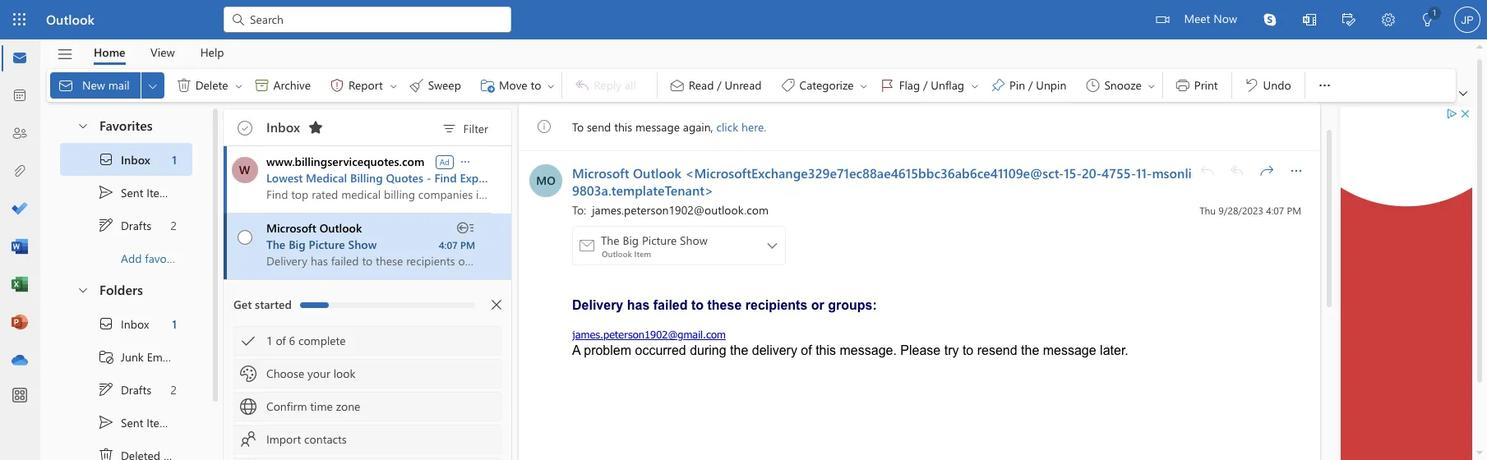 Task type: vqa. For each thing, say whether or not it's contained in the screenshot.
 TREE ITEM
no



Task type: locate. For each thing, give the bounding box(es) containing it.
pm down 
[[460, 238, 475, 252]]

 button inside favorites tree item
[[68, 110, 96, 141]]


[[176, 77, 192, 94]]

4:07 down 
[[439, 238, 458, 252]]

to right 'try'
[[963, 344, 974, 358]]

1 horizontal spatial the
[[1021, 344, 1039, 358]]

to
[[531, 77, 541, 93], [691, 298, 704, 312], [963, 344, 974, 358]]

2 for first  tree item from the bottom
[[171, 382, 177, 397]]

2 down email
[[171, 382, 177, 397]]

6
[[289, 333, 295, 349]]

of left "6"
[[276, 333, 286, 349]]

0 vertical spatial sent
[[121, 185, 143, 200]]

the right the .msg icon
[[601, 232, 620, 248]]

0 horizontal spatial picture
[[309, 237, 345, 252]]

1 vertical spatial 4:07
[[439, 238, 458, 252]]

big inside message list list box
[[289, 237, 306, 252]]

outlook inside 'the big picture show outlook item'
[[602, 248, 632, 259]]

message list section
[[224, 105, 588, 460]]

0 horizontal spatial microsoft outlook
[[266, 220, 362, 236]]

 right the move
[[546, 81, 556, 91]]

/ inside ' flag / unflag '
[[923, 77, 928, 93]]

here.
[[742, 119, 766, 134]]

 inside  delete 
[[234, 81, 244, 91]]

 button
[[483, 292, 510, 318]]

the inside 'the big picture show outlook item'
[[601, 232, 620, 248]]


[[146, 79, 159, 92], [234, 81, 244, 91], [389, 81, 398, 91], [546, 81, 556, 91], [859, 81, 869, 91], [970, 81, 980, 91], [76, 119, 90, 132], [76, 283, 90, 296]]

show inside message list list box
[[348, 237, 377, 252]]

1 vertical spatial sent
[[121, 415, 143, 430]]

/ for 
[[1028, 77, 1033, 93]]

meet
[[1184, 11, 1210, 26]]

none text field containing to:
[[572, 202, 1188, 218]]

move & delete group
[[50, 69, 558, 102]]

1 sent from the top
[[121, 185, 143, 200]]

outlook
[[46, 11, 94, 28], [633, 164, 681, 182], [320, 220, 362, 236], [602, 248, 632, 259]]

0 vertical spatial to
[[531, 77, 541, 93]]

4:07 inside email message element
[[1266, 204, 1284, 217]]

show inside 'the big picture show outlook item'
[[680, 232, 708, 248]]

 up "get" at bottom
[[238, 230, 252, 245]]

2  button from the left
[[232, 72, 245, 99]]

2  inbox from the top
[[98, 316, 149, 332]]

2  from the top
[[238, 230, 252, 245]]

 tree item down favorites
[[60, 143, 192, 176]]

 inside favorites tree
[[98, 151, 114, 168]]

2  button from the top
[[68, 275, 96, 305]]

 sent items up add
[[98, 184, 174, 201]]

1 horizontal spatial microsoft
[[572, 164, 629, 182]]

outlook up 
[[46, 11, 94, 28]]

 inbox for 1st the  tree item from the bottom of the page
[[98, 316, 149, 332]]

1 drafts from the top
[[121, 217, 151, 233]]

unflag
[[931, 77, 964, 93]]

2 inside favorites tree
[[171, 217, 177, 233]]

1  from the top
[[98, 217, 114, 233]]

picture inside message list list box
[[309, 237, 345, 252]]

1 vertical spatial microsoft
[[266, 220, 316, 236]]

/ for 
[[923, 77, 928, 93]]

home button
[[81, 39, 138, 65]]

0 vertical spatial 4:07
[[1266, 204, 1284, 217]]

 tree item down "junk"
[[60, 373, 192, 406]]

1 horizontal spatial big
[[623, 232, 639, 248]]

microsoft
[[572, 164, 629, 182], [266, 220, 316, 236]]

click
[[716, 119, 738, 134]]

move
[[499, 77, 527, 93]]

1  inbox from the top
[[98, 151, 150, 168]]

big right the .msg icon
[[623, 232, 639, 248]]

2 horizontal spatial /
[[1028, 77, 1033, 93]]

1 / from the left
[[717, 77, 722, 93]]

 move to 
[[479, 77, 556, 94]]

0 horizontal spatial big
[[289, 237, 306, 252]]

 down  new mail
[[76, 119, 90, 132]]

application containing outlook
[[0, 0, 1487, 460]]

 tree item
[[60, 176, 192, 209], [60, 406, 192, 439]]

2 for 2nd  tree item from the bottom of the application containing outlook
[[171, 217, 177, 233]]

2 up favorite
[[171, 217, 177, 233]]

big right  checkbox
[[289, 237, 306, 252]]

1 vertical spatial inbox
[[121, 152, 150, 167]]

outlook inside message list list box
[[320, 220, 362, 236]]

0 horizontal spatial  button
[[141, 72, 164, 99]]

inbox left 
[[266, 118, 300, 135]]

files image
[[12, 164, 28, 180]]

0 vertical spatial microsoft
[[572, 164, 629, 182]]

choose
[[266, 366, 304, 381]]

 button left folders
[[68, 275, 96, 305]]

 inside  move to 
[[546, 81, 556, 91]]

2 vertical spatial inbox
[[121, 316, 149, 332]]

1 horizontal spatial pm
[[1287, 204, 1301, 217]]

problem
[[584, 344, 631, 358]]

recipients
[[745, 298, 808, 312]]

inbox inside favorites tree
[[121, 152, 150, 167]]


[[492, 300, 501, 310]]

0 vertical spatial  button
[[68, 110, 96, 141]]

1 vertical spatial microsoft outlook
[[266, 220, 362, 236]]

big for the big picture show
[[289, 237, 306, 252]]

message
[[635, 119, 680, 134], [1043, 344, 1096, 358]]

 down 
[[98, 414, 114, 431]]

calendar image
[[12, 88, 28, 104]]

excel image
[[12, 277, 28, 293]]

 inside select all messages checkbox
[[238, 121, 252, 136]]

tab list
[[81, 39, 237, 65]]

sent inside favorites tree
[[121, 185, 143, 200]]

 tree item
[[60, 209, 192, 242], [60, 373, 192, 406]]

 button
[[760, 227, 786, 265]]

microsoft outlook down send
[[572, 164, 681, 182]]

to inside james.peterson1902@gmail.com a problem occurred during the delivery of this message. please try to resend the message later.
[[963, 344, 974, 358]]

the
[[730, 344, 748, 358], [1021, 344, 1039, 358]]

0 horizontal spatial of
[[276, 333, 286, 349]]

1 horizontal spatial microsoft outlook
[[572, 164, 681, 182]]

0 vertical spatial 
[[238, 121, 252, 136]]

/ right read
[[717, 77, 722, 93]]

drafts down  junk email
[[121, 382, 151, 397]]

0 horizontal spatial microsoft
[[266, 220, 316, 236]]

1  tree item from the top
[[60, 176, 192, 209]]

outlook banner
[[0, 0, 1487, 39]]

1 vertical spatial 2
[[171, 382, 177, 397]]

w
[[239, 162, 250, 178]]

tree containing 
[[60, 307, 192, 460]]

 archive
[[254, 77, 311, 94]]

 down favorites tree item
[[98, 184, 114, 201]]

categorize
[[799, 77, 854, 93]]

2 2 from the top
[[171, 382, 177, 397]]


[[98, 217, 114, 233], [98, 381, 114, 398]]

outlook inside banner
[[46, 11, 94, 28]]

1 vertical spatial 
[[238, 230, 252, 245]]

1 vertical spatial this
[[816, 344, 836, 358]]

james.peterson1902@gmail.com
[[572, 328, 726, 341]]

application
[[0, 0, 1487, 460]]

0 vertical spatial 
[[98, 184, 114, 201]]

/ right pin
[[1028, 77, 1033, 93]]

1  button from the left
[[141, 72, 164, 99]]

0 vertical spatial  sent items
[[98, 184, 174, 201]]

1 horizontal spatial 4:07
[[1266, 204, 1284, 217]]

to right failed
[[691, 298, 704, 312]]

 tree item up add
[[60, 209, 192, 242]]


[[307, 119, 324, 136]]

1 inside tree
[[172, 316, 177, 332]]

1  button from the top
[[68, 110, 96, 141]]

1 vertical spatial  tree item
[[60, 373, 192, 406]]

of inside james.peterson1902@gmail.com a problem occurred during the delivery of this message. please try to resend the message later.
[[801, 344, 812, 358]]

get
[[233, 297, 252, 312]]

lowest medical billing quotes - find experts in your specialty
[[266, 170, 588, 186]]

 left 
[[234, 81, 244, 91]]

onedrive image
[[12, 353, 28, 369]]

this right send
[[614, 119, 632, 134]]


[[408, 77, 425, 94]]


[[1175, 77, 1191, 94]]

show down james.peterson1902@outlook.com popup button
[[680, 232, 708, 248]]

4:07 pm
[[439, 238, 475, 252]]

the inside message list list box
[[266, 237, 286, 252]]

2  tree item from the top
[[60, 373, 192, 406]]

2 vertical spatial to
[[963, 344, 974, 358]]

inbox up  junk email
[[121, 316, 149, 332]]

1 horizontal spatial show
[[680, 232, 708, 248]]

 drafts up add favorite tree item
[[98, 217, 151, 233]]

1 vertical spatial drafts
[[121, 382, 151, 397]]

unread
[[725, 77, 762, 93]]

2  drafts from the top
[[98, 381, 151, 398]]

 inbox down favorites tree item
[[98, 151, 150, 168]]

more apps image
[[12, 388, 28, 404]]

1 up email
[[172, 316, 177, 332]]

0 vertical spatial  drafts
[[98, 217, 151, 233]]

drafts inside favorites tree
[[121, 217, 151, 233]]

Select a conversation checkbox
[[227, 214, 266, 249]]

 tree item down  tree item
[[60, 406, 192, 439]]

to inside  move to 
[[531, 77, 541, 93]]

thu
[[1199, 204, 1216, 217]]

 drafts for first  tree item from the bottom
[[98, 381, 151, 398]]

0 vertical spatial  tree item
[[60, 143, 192, 176]]

of right delivery
[[801, 344, 812, 358]]

1 vertical spatial  inbox
[[98, 316, 149, 332]]

1 horizontal spatial the
[[601, 232, 620, 248]]

people image
[[12, 126, 28, 142]]

1  tree item from the top
[[60, 209, 192, 242]]

0 vertical spatial  tree item
[[60, 176, 192, 209]]

 up w
[[238, 121, 252, 136]]

flag
[[899, 77, 920, 93]]

1 horizontal spatial picture
[[642, 232, 677, 248]]

1 vertical spatial 
[[98, 381, 114, 398]]

sent down "junk"
[[121, 415, 143, 430]]

picture down to: james.peterson1902@outlook.com
[[642, 232, 677, 248]]

1 vertical spatial pm
[[460, 238, 475, 252]]

picture down medical
[[309, 237, 345, 252]]

to
[[572, 119, 584, 134]]

items up favorite
[[147, 185, 174, 200]]

0 horizontal spatial the
[[266, 237, 286, 252]]

 inbox inside favorites tree
[[98, 151, 150, 168]]


[[98, 184, 114, 201], [98, 414, 114, 431]]

 inbox up  tree item
[[98, 316, 149, 332]]

the right resend
[[1021, 344, 1039, 358]]

tab list containing home
[[81, 39, 237, 65]]

/ for 
[[717, 77, 722, 93]]

 button
[[302, 114, 329, 141]]

during
[[690, 344, 726, 358]]

-
[[427, 170, 431, 186]]

0 vertical spatial 1
[[172, 152, 177, 167]]

/ inside " read / unread"
[[717, 77, 722, 93]]

microsoft up to:
[[572, 164, 629, 182]]

 inside ' flag / unflag '
[[970, 81, 980, 91]]

 drafts inside tree
[[98, 381, 151, 398]]

1 down favorites tree item
[[172, 152, 177, 167]]

microsoft up the big picture show
[[266, 220, 316, 236]]

 tree item
[[60, 143, 192, 176], [60, 307, 192, 340]]

0 horizontal spatial /
[[717, 77, 722, 93]]

 sent items
[[98, 184, 174, 201], [98, 414, 174, 431]]

picture inside 'the big picture show outlook item'
[[642, 232, 677, 248]]

 drafts for 2nd  tree item from the bottom of the application containing outlook
[[98, 217, 151, 233]]

1  from the top
[[98, 151, 114, 168]]

email message element
[[519, 103, 1320, 460]]

message left the later.
[[1043, 344, 1096, 358]]

1 vertical spatial  tree item
[[60, 406, 192, 439]]

15-
[[1064, 164, 1082, 182]]

item
[[634, 248, 651, 259]]

/ right flag
[[923, 77, 928, 93]]

/
[[717, 77, 722, 93], [923, 77, 928, 93], [1028, 77, 1033, 93]]

 new mail
[[58, 77, 130, 94]]

sent up add
[[121, 185, 143, 200]]

0 vertical spatial 
[[98, 217, 114, 233]]

 drafts
[[98, 217, 151, 233], [98, 381, 151, 398]]

 inside favorites tree
[[98, 217, 114, 233]]

 left 
[[389, 81, 398, 91]]

drafts up add
[[121, 217, 151, 233]]

2  tree item from the top
[[60, 406, 192, 439]]

2  from the top
[[98, 381, 114, 398]]

again,
[[683, 119, 713, 134]]

 left folders
[[76, 283, 90, 296]]

 button inside folders 'tree item'
[[68, 275, 96, 305]]

1 horizontal spatial /
[[923, 77, 928, 93]]

 inside checkbox
[[238, 230, 252, 245]]

1  from the top
[[238, 121, 252, 136]]

pm inside email message element
[[1287, 204, 1301, 217]]

 button down  new mail
[[68, 110, 96, 141]]

0 vertical spatial drafts
[[121, 217, 151, 233]]

0 vertical spatial items
[[147, 185, 174, 200]]

2 items from the top
[[147, 415, 174, 430]]

0 horizontal spatial show
[[348, 237, 377, 252]]

message list list box
[[224, 146, 588, 460]]

1 for 1st the  tree item from the bottom of the page
[[172, 316, 177, 332]]

inbox inside inbox 
[[266, 118, 300, 135]]

this
[[614, 119, 632, 134], [816, 344, 836, 358]]

1 vertical spatial  tree item
[[60, 307, 192, 340]]

 drafts down  tree item
[[98, 381, 151, 398]]

4:07 right 9/28/2023
[[1266, 204, 1284, 217]]

1 items from the top
[[147, 185, 174, 200]]

 sent items down  junk email
[[98, 414, 174, 431]]

None text field
[[572, 202, 1188, 218]]

the up the started
[[266, 237, 286, 252]]

2  tree item from the top
[[60, 307, 192, 340]]

1 of 6 complete
[[266, 333, 346, 349]]

message left again,
[[635, 119, 680, 134]]

zone
[[336, 399, 360, 414]]

 left 
[[970, 81, 980, 91]]

meet now
[[1184, 11, 1237, 26]]

2  from the top
[[98, 414, 114, 431]]

show
[[680, 232, 708, 248], [348, 237, 377, 252]]

 down favorites tree item
[[98, 151, 114, 168]]

 button left 
[[232, 72, 245, 99]]

inbox down favorites tree item
[[121, 152, 150, 167]]

filter
[[463, 120, 488, 136]]

1 horizontal spatial this
[[816, 344, 836, 358]]

0 horizontal spatial to
[[531, 77, 541, 93]]

outlook left 'item'
[[602, 248, 632, 259]]

2 the from the left
[[1021, 344, 1039, 358]]

outlook up the big picture show
[[320, 220, 362, 236]]

0 vertical spatial 
[[98, 151, 114, 168]]

the right during on the bottom left of page
[[730, 344, 748, 358]]

2 / from the left
[[923, 77, 928, 93]]

0 vertical spatial pm
[[1287, 204, 1301, 217]]

 button left the 
[[141, 72, 164, 99]]

tree item
[[60, 439, 192, 460]]

this left message.
[[816, 344, 836, 358]]

3  button from the left
[[387, 72, 400, 99]]

progress bar inside message list list box
[[300, 302, 329, 308]]

1 right 
[[266, 333, 273, 349]]

1 vertical spatial items
[[147, 415, 174, 430]]

microsoft outlook
[[572, 164, 681, 182], [266, 220, 362, 236]]


[[329, 77, 345, 94]]

1 horizontal spatial  button
[[232, 72, 245, 99]]

to: james.peterson1902@outlook.com
[[572, 202, 769, 218]]

big inside 'the big picture show outlook item'
[[623, 232, 639, 248]]

2 vertical spatial 1
[[266, 333, 273, 349]]

to right the move
[[531, 77, 541, 93]]

0 horizontal spatial this
[[614, 119, 632, 134]]

 inbox for second the  tree item from the bottom of the page
[[98, 151, 150, 168]]

0 vertical spatial  inbox
[[98, 151, 150, 168]]

2 horizontal spatial  button
[[387, 72, 400, 99]]

0 horizontal spatial 4:07
[[439, 238, 458, 252]]

 button
[[1254, 158, 1280, 184]]

these
[[707, 298, 742, 312]]

0 vertical spatial microsoft outlook
[[572, 164, 681, 182]]

 button
[[968, 72, 982, 99]]

0 vertical spatial inbox
[[266, 118, 300, 135]]

2 horizontal spatial to
[[963, 344, 974, 358]]

progress bar
[[300, 302, 329, 308]]

pm right 9/28/2023
[[1287, 204, 1301, 217]]

 tree item up "junk"
[[60, 307, 192, 340]]

 left 
[[859, 81, 869, 91]]

0 horizontal spatial message
[[635, 119, 680, 134]]

1 horizontal spatial to
[[691, 298, 704, 312]]

 inside the  report 
[[389, 81, 398, 91]]

groups:
[[828, 298, 877, 312]]


[[479, 77, 496, 94]]

get started
[[233, 297, 292, 312]]

 inside tree
[[98, 381, 114, 398]]

1 inside favorites tree
[[172, 152, 177, 167]]

1 2 from the top
[[171, 217, 177, 233]]

 drafts inside favorites tree
[[98, 217, 151, 233]]

items down email
[[147, 415, 174, 430]]

 inside tree
[[98, 316, 114, 332]]

2 inside tree
[[171, 382, 177, 397]]

1  from the top
[[98, 184, 114, 201]]

1 vertical spatial  drafts
[[98, 381, 151, 398]]

 left the 
[[146, 79, 159, 92]]

3 / from the left
[[1028, 77, 1033, 93]]

1 horizontal spatial of
[[801, 344, 812, 358]]

1 vertical spatial message
[[1043, 344, 1096, 358]]

1 vertical spatial  sent items
[[98, 414, 174, 431]]

of
[[276, 333, 286, 349], [801, 344, 812, 358]]

 filter
[[441, 120, 488, 137]]

1 vertical spatial  button
[[68, 275, 96, 305]]

/ inside  pin / unpin
[[1028, 77, 1033, 93]]

0 horizontal spatial the
[[730, 344, 748, 358]]

tags group
[[661, 69, 1159, 102]]

 up add favorite tree item
[[98, 217, 114, 233]]

1 vertical spatial 
[[98, 316, 114, 332]]

0 horizontal spatial pm
[[460, 238, 475, 252]]

2 sent from the top
[[121, 415, 143, 430]]

0 vertical spatial message
[[635, 119, 680, 134]]

inbox for second the  tree item from the bottom of the page
[[121, 152, 150, 167]]

your
[[515, 170, 538, 186]]

email
[[147, 349, 174, 365]]

1  drafts from the top
[[98, 217, 151, 233]]

 tree item down favorites tree item
[[60, 176, 192, 209]]

tree
[[60, 307, 192, 460]]

 button left 
[[387, 72, 400, 99]]

 inside favorites tree item
[[76, 119, 90, 132]]

items inside favorites tree
[[147, 185, 174, 200]]

now
[[1214, 11, 1237, 26]]

microsoft outlook up the big picture show
[[266, 220, 362, 236]]

thu 9/28/2023 4:07 pm
[[1199, 204, 1301, 217]]

a
[[572, 344, 580, 358]]

0 vertical spatial  tree item
[[60, 209, 192, 242]]

show down billing
[[348, 237, 377, 252]]

2  from the top
[[98, 316, 114, 332]]

0 vertical spatial 2
[[171, 217, 177, 233]]

 inbox
[[98, 151, 150, 168], [98, 316, 149, 332]]

1  sent items from the top
[[98, 184, 174, 201]]

please
[[900, 344, 941, 358]]

1 vertical spatial 
[[98, 414, 114, 431]]

 up 
[[98, 316, 114, 332]]

1 vertical spatial 1
[[172, 316, 177, 332]]

1
[[172, 152, 177, 167], [172, 316, 177, 332], [266, 333, 273, 349]]

1 horizontal spatial message
[[1043, 344, 1096, 358]]

add favorite tree item
[[60, 242, 192, 275]]

 down 
[[98, 381, 114, 398]]



Task type: describe. For each thing, give the bounding box(es) containing it.

[[56, 46, 74, 63]]

 for 1st the  tree item from the bottom of the page
[[98, 316, 114, 332]]

mail
[[108, 77, 130, 93]]

 inside folders 'tree item'
[[76, 283, 90, 296]]

delete
[[195, 77, 228, 93]]


[[58, 77, 74, 94]]

the for the big picture show
[[266, 237, 286, 252]]

<microsoftexchange329e71ec88ae4615bbc36ab6ce41109e@sct-
[[685, 164, 1064, 182]]

pm inside message list list box
[[460, 238, 475, 252]]

delivery
[[572, 298, 623, 312]]

9/28/2023
[[1219, 204, 1263, 217]]

word image
[[12, 239, 28, 256]]

 button for 
[[387, 72, 400, 99]]

big for the big picture show outlook item
[[623, 232, 639, 248]]

favorite
[[145, 250, 183, 266]]

folders
[[99, 281, 143, 298]]

2  sent items from the top
[[98, 414, 174, 431]]

.msg image
[[579, 238, 595, 254]]

 button for 
[[232, 72, 245, 99]]


[[240, 432, 256, 448]]

1 vertical spatial to
[[691, 298, 704, 312]]

complete
[[298, 333, 346, 349]]

read
[[689, 77, 714, 93]]

Search field
[[248, 10, 501, 28]]


[[767, 241, 777, 251]]

has
[[627, 298, 650, 312]]

2 drafts from the top
[[121, 382, 151, 397]]

report
[[349, 77, 383, 93]]

medical
[[306, 170, 347, 186]]

junk
[[121, 349, 144, 365]]

folders tree item
[[60, 275, 192, 307]]

outlook link
[[46, 0, 94, 39]]

message.
[[840, 344, 897, 358]]

to do image
[[12, 201, 28, 218]]

 for second the  tree item from the bottom of the page
[[98, 151, 114, 168]]

james.peterson1902@outlook.com
[[592, 202, 769, 218]]


[[669, 77, 685, 94]]

 report 
[[329, 77, 398, 94]]

new
[[82, 77, 105, 93]]

 sweep
[[408, 77, 461, 94]]


[[459, 155, 472, 168]]

msonline-
[[1152, 164, 1212, 182]]

 tree item
[[60, 340, 192, 373]]

of inside message list list box
[[276, 333, 286, 349]]

1 inside message list list box
[[266, 333, 273, 349]]

favorites tree
[[60, 104, 192, 275]]

 button
[[49, 40, 81, 68]]

none text field inside email message element
[[572, 202, 1188, 218]]

favorites
[[99, 117, 153, 134]]

view
[[150, 44, 175, 60]]

 print
[[1175, 77, 1218, 94]]

add
[[121, 250, 142, 266]]

 inside popup button
[[146, 79, 159, 92]]

 inside favorites tree
[[98, 184, 114, 201]]

microsoft inside email message element
[[572, 164, 629, 182]]

specialty
[[541, 170, 588, 186]]

 pin / unpin
[[990, 77, 1067, 94]]

 button for folders
[[68, 275, 96, 305]]

 inside tree
[[98, 414, 114, 431]]

sent inside tree
[[121, 415, 143, 430]]

in
[[502, 170, 512, 186]]

failed
[[653, 298, 688, 312]]

1  tree item from the top
[[60, 143, 192, 176]]

james.peterson1902@gmail.com link
[[572, 328, 726, 341]]

home
[[94, 44, 125, 60]]

 button
[[458, 153, 473, 169]]

microsoft outlook image
[[529, 164, 562, 197]]


[[457, 220, 474, 237]]

find
[[434, 170, 457, 186]]

the big picture show outlook item
[[601, 232, 708, 259]]

this inside james.peterson1902@gmail.com a problem occurred during the delivery of this message. please try to resend the message later.
[[816, 344, 836, 358]]

outlook up to: james.peterson1902@outlook.com
[[633, 164, 681, 182]]


[[240, 399, 256, 415]]


[[230, 12, 247, 28]]

time
[[310, 399, 333, 414]]

inbox heading
[[266, 109, 329, 146]]

the for the big picture show outlook item
[[601, 232, 620, 248]]

unpin
[[1036, 77, 1067, 93]]

favorites tree item
[[60, 110, 192, 143]]

left-rail-appbar navigation
[[3, 39, 36, 380]]

quotes
[[386, 170, 423, 186]]


[[240, 333, 256, 349]]


[[879, 77, 896, 94]]

picture for the big picture show
[[309, 237, 345, 252]]

9803a.templatetenant>
[[572, 182, 714, 199]]

microsoft outlook inside message list list box
[[266, 220, 362, 236]]

add favorite
[[121, 250, 183, 266]]

1 the from the left
[[730, 344, 748, 358]]

www.billingservicequotes.com image
[[231, 157, 258, 183]]

20-
[[1082, 164, 1102, 182]]

 undo
[[1243, 77, 1291, 94]]


[[441, 121, 458, 137]]

confirm
[[266, 399, 307, 414]]

look
[[333, 366, 355, 381]]

 button for favorites
[[68, 110, 96, 141]]

mail image
[[12, 50, 28, 67]]

resend
[[977, 344, 1017, 358]]

billing
[[350, 170, 383, 186]]

experts
[[460, 170, 498, 186]]

1 for second the  tree item from the bottom of the page
[[172, 152, 177, 167]]

 for first  tree item from the bottom
[[98, 381, 114, 398]]

0 vertical spatial this
[[614, 119, 632, 134]]

4:07 inside message list list box
[[439, 238, 458, 252]]

show for the big picture show outlook item
[[680, 232, 708, 248]]

microsoft outlook inside email message element
[[572, 164, 681, 182]]

powerpoint image
[[12, 315, 28, 331]]

 inside  categorize 
[[859, 81, 869, 91]]

send
[[587, 119, 611, 134]]

Select all messages checkbox
[[233, 117, 256, 140]]

try
[[944, 344, 959, 358]]

 delete 
[[176, 77, 244, 94]]


[[240, 366, 256, 382]]

mo
[[536, 173, 556, 188]]

microsoft inside message list list box
[[266, 220, 316, 236]]

 junk email
[[98, 349, 174, 365]]


[[1156, 13, 1169, 26]]

or
[[811, 298, 824, 312]]

<microsoftexchange329e71ec88ae4615bbc36ab6ce41109e@sct-15-20-4755-11-msonline-outlook- 9803a.templatetenant>
[[572, 164, 1263, 199]]


[[1243, 77, 1260, 94]]

inbox for 1st the  tree item from the bottom of the page
[[121, 316, 149, 332]]

picture for the big picture show outlook item
[[642, 232, 677, 248]]

help button
[[188, 39, 236, 65]]

tab list inside application
[[81, 39, 237, 65]]

delivery
[[752, 344, 797, 358]]


[[780, 77, 796, 94]]


[[98, 349, 114, 365]]

show for the big picture show
[[348, 237, 377, 252]]

 for 2nd  tree item from the bottom of the application containing outlook
[[98, 217, 114, 233]]

 sent items inside favorites tree
[[98, 184, 174, 201]]

 search field
[[224, 0, 511, 37]]

pin
[[1010, 77, 1025, 93]]

message inside james.peterson1902@gmail.com a problem occurred during the delivery of this message. please try to resend the message later.
[[1043, 344, 1096, 358]]

import
[[266, 432, 301, 447]]

contacts
[[304, 432, 347, 447]]



